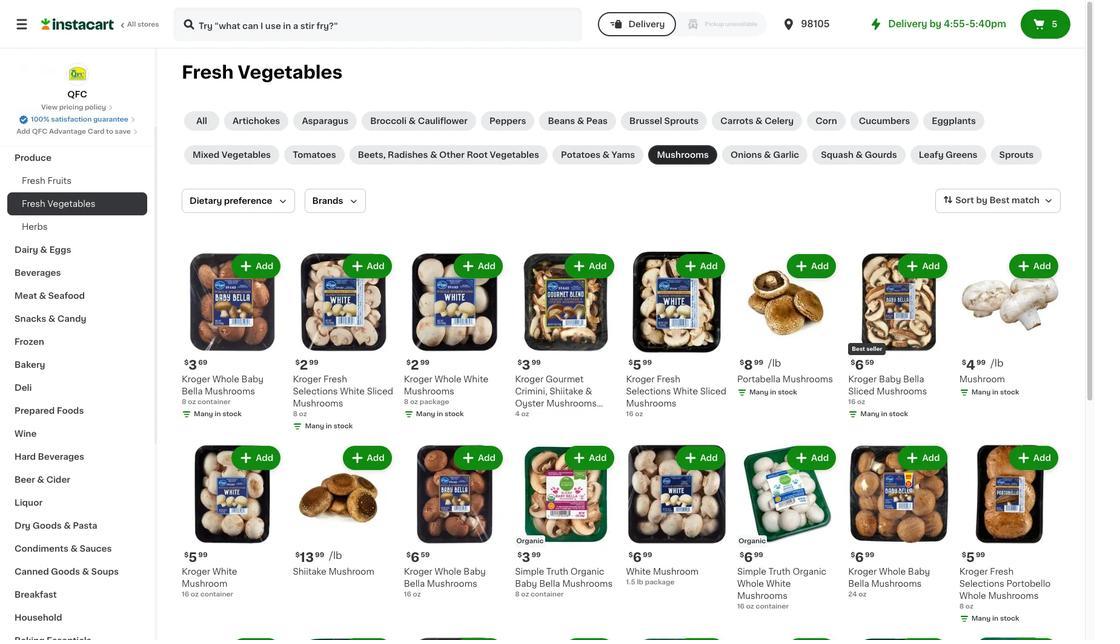 Task type: vqa. For each thing, say whether or not it's contained in the screenshot.
2 corresponding to Kroger Fresh Selections White Sliced Mushrooms
yes



Task type: describe. For each thing, give the bounding box(es) containing it.
white mushroom 1.5 lb package
[[626, 568, 699, 586]]

5:40pm
[[969, 19, 1006, 28]]

kroger whole baby bella mushrooms 16 oz
[[404, 568, 486, 598]]

whole for kroger whole white mushrooms 8 oz package
[[435, 376, 461, 384]]

baby for kroger whole baby bella mushrooms 8 oz container
[[241, 376, 264, 384]]

qfc link
[[66, 63, 89, 101]]

5 for kroger fresh selections portobello whole mushrooms
[[966, 552, 975, 564]]

many in stock for kroger fresh selections portobello whole mushrooms
[[971, 616, 1019, 623]]

delivery for delivery
[[628, 20, 665, 28]]

dairy
[[15, 246, 38, 254]]

container inside kroger white mushroom 16 oz container
[[200, 592, 233, 598]]

beverages inside 'beverages' link
[[15, 269, 61, 277]]

/lb inside $ 13 99 /lb
[[329, 551, 342, 561]]

oz inside kroger white mushroom 16 oz container
[[191, 592, 199, 598]]

product group containing 8
[[737, 252, 839, 401]]

liquor
[[15, 499, 42, 508]]

whole for kroger whole baby bella mushrooms 16 oz
[[435, 568, 461, 577]]

blend
[[515, 412, 540, 421]]

tomatoes link
[[284, 145, 345, 165]]

kroger for kroger whole baby bella mushrooms 24 oz
[[848, 568, 877, 577]]

& for beer & cider
[[37, 476, 44, 485]]

many for kroger baby bella sliced mushrooms
[[860, 412, 880, 418]]

beverages link
[[7, 262, 147, 285]]

kroger baby bella sliced mushrooms 16 oz
[[848, 376, 927, 406]]

$ 5 99 for white
[[184, 552, 208, 564]]

baby inside kroger baby bella sliced mushrooms 16 oz
[[879, 376, 901, 384]]

beets,
[[358, 151, 386, 159]]

potatoes
[[561, 151, 600, 159]]

0 horizontal spatial qfc
[[32, 128, 47, 135]]

delivery for delivery by 4:55-5:40pm
[[888, 19, 927, 28]]

& for condiments & sauces
[[70, 545, 78, 554]]

view
[[41, 104, 58, 111]]

& for onions & garlic
[[764, 151, 771, 159]]

in for kroger whole white mushrooms
[[437, 412, 443, 418]]

gourmet
[[546, 376, 584, 384]]

kroger gourmet crimini, shiitake & oyster mushrooms blend
[[515, 376, 597, 421]]

fresh inside kroger fresh selections white sliced mushrooms 8 oz
[[324, 376, 347, 384]]

all link
[[184, 111, 219, 131]]

2 for kroger whole white mushrooms
[[411, 359, 419, 372]]

fruits
[[48, 177, 71, 185]]

white inside kroger fresh selections white sliced mushrooms 8 oz
[[340, 388, 365, 396]]

$ 6 59 for kroger whole baby bella mushrooms
[[406, 552, 430, 564]]

eggs
[[49, 246, 71, 254]]

$4.99 per pound element
[[959, 358, 1061, 374]]

sprouts inside 'link'
[[664, 117, 699, 125]]

celery
[[765, 117, 794, 125]]

vegetables up artichokes link
[[238, 64, 342, 81]]

card
[[88, 128, 104, 135]]

3 for simple truth organic baby bella mushrooms
[[522, 552, 530, 564]]

goods for canned
[[51, 568, 80, 577]]

sliced for kroger fresh selections white sliced mushrooms 16 oz
[[700, 388, 726, 396]]

best for best seller
[[852, 347, 865, 352]]

16 inside kroger fresh selections white sliced mushrooms 16 oz
[[626, 412, 633, 418]]

leafy
[[919, 151, 944, 159]]

stock down $4.99 per pound element
[[1000, 390, 1019, 396]]

in down 'portabella mushrooms'
[[770, 390, 776, 396]]

1 vertical spatial shiitake
[[293, 568, 326, 577]]

5 for kroger fresh selections white sliced mushrooms
[[633, 359, 641, 372]]

radishes
[[388, 151, 428, 159]]

condiments & sauces
[[15, 545, 112, 554]]

portabella
[[737, 376, 780, 384]]

selections for 2
[[293, 388, 338, 396]]

13
[[300, 552, 314, 564]]

vegetables up herbs link at the left top of the page
[[48, 200, 95, 208]]

brussel
[[629, 117, 662, 125]]

mushrooms inside simple truth organic whole white mushrooms 16 oz container
[[737, 592, 788, 601]]

8 inside kroger whole baby bella mushrooms 8 oz container
[[182, 399, 186, 406]]

bella inside kroger baby bella sliced mushrooms 16 oz
[[903, 376, 924, 384]]

16 inside kroger white mushroom 16 oz container
[[182, 592, 189, 598]]

mushrooms inside kroger fresh selections white sliced mushrooms 16 oz
[[626, 400, 676, 409]]

container inside kroger whole baby bella mushrooms 8 oz container
[[197, 399, 230, 406]]

canned goods & soups link
[[7, 561, 147, 584]]

0 vertical spatial fresh vegetables
[[182, 64, 342, 81]]

$ 3 99 for simple truth organic baby bella mushrooms
[[517, 552, 541, 564]]

broccoli & cauliflower link
[[362, 111, 476, 131]]

seafood
[[48, 292, 85, 300]]

bella for kroger whole baby bella mushrooms 8 oz container
[[182, 388, 203, 396]]

white inside kroger whole white mushrooms 8 oz package
[[464, 376, 488, 384]]

6 for mushrooms
[[744, 552, 753, 564]]

brussel sprouts
[[629, 117, 699, 125]]

100% satisfaction guarantee button
[[19, 113, 136, 125]]

whole inside kroger fresh selections portobello whole mushrooms 8 oz
[[959, 592, 986, 601]]

candy
[[57, 315, 86, 323]]

oz inside kroger whole baby bella mushrooms 16 oz
[[413, 592, 421, 598]]

1 vertical spatial fresh vegetables
[[22, 200, 95, 208]]

sort
[[955, 196, 974, 205]]

fresh inside kroger fresh selections white sliced mushrooms 16 oz
[[657, 376, 680, 384]]

fresh fruits
[[22, 177, 71, 185]]

liquor link
[[7, 492, 147, 515]]

organic inside simple truth organic whole white mushrooms 16 oz container
[[793, 568, 826, 577]]

oz inside kroger fresh selections portobello whole mushrooms 8 oz
[[966, 604, 973, 610]]

oz inside 'kroger whole baby bella mushrooms 24 oz'
[[859, 592, 867, 598]]

mixed vegetables
[[193, 151, 271, 159]]

16 inside simple truth organic whole white mushrooms 16 oz container
[[737, 604, 745, 610]]

$ 8 99
[[740, 359, 763, 372]]

truth for 3
[[546, 568, 568, 577]]

bella for kroger whole baby bella mushrooms 24 oz
[[848, 580, 869, 589]]

product group containing 4
[[959, 252, 1061, 401]]

$ 2 99 for kroger whole white mushrooms
[[406, 359, 429, 372]]

& left other
[[430, 151, 437, 159]]

dietary
[[190, 197, 222, 205]]

package inside kroger whole white mushrooms 8 oz package
[[420, 399, 449, 406]]

oz inside kroger fresh selections white sliced mushrooms 16 oz
[[635, 412, 643, 418]]

/lb for 8
[[768, 359, 781, 369]]

all stores link
[[41, 7, 160, 41]]

$ 13 99 /lb
[[295, 551, 342, 564]]

root
[[467, 151, 488, 159]]

mushrooms inside kroger whole white mushrooms 8 oz package
[[404, 388, 454, 396]]

yams
[[612, 151, 635, 159]]

qfc inside "link"
[[67, 90, 87, 99]]

4 inside $4.99 per pound element
[[966, 359, 975, 372]]

lists
[[34, 65, 55, 73]]

buy it again link
[[7, 33, 147, 57]]

portabella mushrooms
[[737, 376, 833, 384]]

mushrooms inside kroger whole baby bella mushrooms 8 oz container
[[205, 388, 255, 396]]

beverages inside hard beverages link
[[38, 453, 84, 462]]

eggplants link
[[923, 111, 985, 131]]

condiments & sauces link
[[7, 538, 147, 561]]

dairy & eggs link
[[7, 239, 147, 262]]

mushroom inside kroger white mushroom 16 oz container
[[182, 580, 227, 589]]

& for squash & gourds
[[856, 151, 863, 159]]

many for kroger fresh selections white sliced mushrooms
[[305, 424, 324, 430]]

3 for kroger whole baby bella mushrooms
[[189, 359, 197, 372]]

vegetables down peppers
[[490, 151, 539, 159]]

carrots & celery link
[[712, 111, 802, 131]]

stock down 'portabella mushrooms'
[[778, 390, 797, 396]]

organic inside simple truth organic baby bella mushrooms 8 oz container
[[570, 568, 604, 577]]

dry goods & pasta
[[15, 522, 97, 531]]

snacks & candy
[[15, 315, 86, 323]]

mixed vegetables link
[[184, 145, 279, 165]]

99 inside $ 4 99
[[976, 360, 986, 367]]

white inside simple truth organic whole white mushrooms 16 oz container
[[766, 580, 791, 589]]

sliced inside kroger baby bella sliced mushrooms 16 oz
[[848, 388, 875, 396]]

soups
[[91, 568, 119, 577]]

mushrooms inside the kroger gourmet crimini, shiitake & oyster mushrooms blend
[[546, 400, 597, 409]]

beans & peas link
[[539, 111, 616, 131]]

all for all stores
[[127, 21, 136, 28]]

onions
[[731, 151, 762, 159]]

condiments
[[15, 545, 68, 554]]

$ inside the $ 8 99
[[740, 360, 744, 367]]

meat
[[15, 292, 37, 300]]

24
[[848, 592, 857, 598]]

hard beverages
[[15, 453, 84, 462]]

onions & garlic
[[731, 151, 799, 159]]

$ 5 99 for fresh
[[629, 359, 652, 372]]

shiitake mushroom
[[293, 568, 374, 577]]

many in stock down 'portabella mushrooms'
[[749, 390, 797, 396]]

stock for kroger whole white mushrooms
[[445, 412, 464, 418]]

recipes
[[15, 108, 50, 116]]

mushrooms inside simple truth organic baby bella mushrooms 8 oz container
[[562, 580, 613, 589]]

2 for kroger fresh selections white sliced mushrooms
[[300, 359, 308, 372]]

in for kroger whole baby bella mushrooms
[[215, 412, 221, 418]]

sort by
[[955, 196, 987, 205]]

6 up lb
[[633, 552, 642, 564]]

service type group
[[598, 12, 767, 36]]

beer
[[15, 476, 35, 485]]

8 inside kroger fresh selections portobello whole mushrooms 8 oz
[[959, 604, 964, 610]]

mushrooms inside kroger fresh selections portobello whole mushrooms 8 oz
[[988, 592, 1039, 601]]

beets, radishes & other root vegetables link
[[349, 145, 548, 165]]

beans
[[548, 117, 575, 125]]

oz inside kroger whole white mushrooms 8 oz package
[[410, 399, 418, 406]]

sprouts link
[[991, 145, 1042, 165]]

6 for 16
[[411, 552, 420, 564]]

$ 2 99 for kroger fresh selections white sliced mushrooms
[[295, 359, 318, 372]]

package inside "white mushroom 1.5 lb package"
[[645, 580, 675, 586]]

snacks
[[15, 315, 46, 323]]

2 horizontal spatial $ 5 99
[[962, 552, 985, 564]]

portobello
[[1006, 580, 1051, 589]]

baby for kroger whole baby bella mushrooms 16 oz
[[464, 568, 486, 577]]

by for sort
[[976, 196, 987, 205]]

meat & seafood
[[15, 292, 85, 300]]

stock for kroger fresh selections white sliced mushrooms
[[334, 424, 353, 430]]

squash
[[821, 151, 854, 159]]

selections inside kroger fresh selections white sliced mushrooms 16 oz
[[626, 388, 671, 396]]

fresh inside kroger fresh selections portobello whole mushrooms 8 oz
[[990, 568, 1014, 577]]

broccoli & cauliflower
[[370, 117, 468, 125]]

many for kroger whole white mushrooms
[[416, 412, 435, 418]]

Best match Sort by field
[[936, 189, 1061, 213]]

view pricing policy link
[[41, 103, 113, 113]]

$ 6 59 for kroger baby bella sliced mushrooms
[[851, 359, 874, 372]]

6 for 24
[[855, 552, 864, 564]]

stock for kroger baby bella sliced mushrooms
[[889, 412, 908, 418]]

fresh fruits link
[[7, 170, 147, 193]]

in for kroger baby bella sliced mushrooms
[[881, 412, 887, 418]]

buy
[[34, 41, 51, 49]]

kroger for kroger white mushroom 16 oz container
[[182, 568, 210, 577]]

meat & seafood link
[[7, 285, 147, 308]]

bella for kroger whole baby bella mushrooms 16 oz
[[404, 580, 425, 589]]

thanksgiving link
[[7, 124, 147, 147]]



Task type: locate. For each thing, give the bounding box(es) containing it.
1 vertical spatial sprouts
[[999, 151, 1034, 159]]

beverages down dairy & eggs
[[15, 269, 61, 277]]

kroger inside 'kroger whole baby bella mushrooms 24 oz'
[[848, 568, 877, 577]]

8
[[744, 359, 753, 372], [182, 399, 186, 406], [404, 399, 408, 406], [293, 412, 297, 418], [515, 592, 520, 598], [959, 604, 964, 610]]

baby
[[241, 376, 264, 384], [879, 376, 901, 384], [464, 568, 486, 577], [908, 568, 930, 577], [515, 580, 537, 589]]

foods
[[57, 407, 84, 416]]

fresh vegetables down fruits
[[22, 200, 95, 208]]

corn link
[[807, 111, 846, 131]]

brands
[[312, 197, 343, 205]]

herbs link
[[7, 216, 147, 239]]

& left sauces
[[70, 545, 78, 554]]

many in stock down kroger whole white mushrooms 8 oz package at bottom
[[416, 412, 464, 418]]

5 button
[[1021, 10, 1070, 39]]

$ inside $ 4 99
[[962, 360, 966, 367]]

1 horizontal spatial best
[[989, 196, 1010, 205]]

0 vertical spatial all
[[127, 21, 136, 28]]

/lb for 4
[[991, 359, 1004, 369]]

0 horizontal spatial sliced
[[367, 388, 393, 396]]

delivery inside button
[[628, 20, 665, 28]]

1 horizontal spatial all
[[196, 117, 207, 125]]

/lb inside $4.99 per pound element
[[991, 359, 1004, 369]]

& for broccoli & cauliflower
[[409, 117, 416, 125]]

1 vertical spatial beverages
[[38, 453, 84, 462]]

$ 6 59 up kroger whole baby bella mushrooms 16 oz
[[406, 552, 430, 564]]

stock for kroger whole baby bella mushrooms
[[222, 412, 242, 418]]

100%
[[31, 116, 49, 123]]

qfc up view pricing policy link
[[67, 90, 87, 99]]

0 horizontal spatial $ 2 99
[[295, 359, 318, 372]]

qfc down '100%'
[[32, 128, 47, 135]]

kroger inside kroger white mushroom 16 oz container
[[182, 568, 210, 577]]

kroger inside kroger whole white mushrooms 8 oz package
[[404, 376, 432, 384]]

$ 6 99 up simple truth organic whole white mushrooms 16 oz container
[[740, 552, 763, 564]]

1 $ 2 99 from the left
[[295, 359, 318, 372]]

kroger fresh selections portobello whole mushrooms 8 oz
[[959, 568, 1051, 610]]

whole inside kroger whole baby bella mushrooms 16 oz
[[435, 568, 461, 577]]

59 down best seller at bottom
[[865, 360, 874, 367]]

1 horizontal spatial sliced
[[700, 388, 726, 396]]

baby inside kroger whole baby bella mushrooms 8 oz container
[[241, 376, 264, 384]]

16 inside kroger whole baby bella mushrooms 16 oz
[[404, 592, 411, 598]]

$ 3 99
[[517, 359, 541, 372], [517, 552, 541, 564]]

& left "soups" at left
[[82, 568, 89, 577]]

bella inside kroger whole baby bella mushrooms 8 oz container
[[182, 388, 203, 396]]

1 $ 3 99 from the top
[[517, 359, 541, 372]]

all up mixed
[[196, 117, 207, 125]]

product group
[[182, 252, 283, 422], [293, 252, 394, 435], [404, 252, 505, 422], [515, 252, 616, 421], [626, 252, 727, 420], [737, 252, 839, 401], [848, 252, 950, 422], [959, 252, 1061, 401], [182, 444, 283, 600], [293, 444, 394, 578], [404, 444, 505, 600], [515, 444, 616, 600], [626, 444, 727, 588], [737, 444, 839, 612], [848, 444, 950, 600], [959, 444, 1061, 627], [182, 637, 283, 641], [293, 637, 394, 641], [404, 637, 505, 641], [515, 637, 616, 641], [626, 637, 727, 641], [737, 637, 839, 641], [848, 637, 950, 641], [959, 637, 1061, 641]]

$ 6 99 up 'kroger whole baby bella mushrooms 24 oz'
[[851, 552, 874, 564]]

delivery
[[888, 19, 927, 28], [628, 20, 665, 28]]

sprouts up best match on the top right of page
[[999, 151, 1034, 159]]

6 up simple truth organic whole white mushrooms 16 oz container
[[744, 552, 753, 564]]

goods up condiments
[[33, 522, 62, 531]]

by inside delivery by 4:55-5:40pm link
[[930, 19, 942, 28]]

1 simple from the left
[[515, 568, 544, 577]]

many in stock down $4.99 per pound element
[[971, 390, 1019, 396]]

sprouts up mushrooms link
[[664, 117, 699, 125]]

kroger for kroger fresh selections white sliced mushrooms 8 oz
[[293, 376, 321, 384]]

1 horizontal spatial fresh vegetables
[[182, 64, 342, 81]]

$ inside $ 3 69
[[184, 360, 189, 367]]

by right sort
[[976, 196, 987, 205]]

$ 6 59 down best seller at bottom
[[851, 359, 874, 372]]

in for kroger fresh selections portobello whole mushrooms
[[992, 616, 998, 623]]

& left eggs
[[40, 246, 47, 254]]

/lb right $ 4 99
[[991, 359, 1004, 369]]

$ 6 99 up lb
[[629, 552, 652, 564]]

0 vertical spatial $ 3 99
[[517, 359, 541, 372]]

2
[[300, 359, 308, 372], [411, 359, 419, 372]]

3 left '69'
[[189, 359, 197, 372]]

baby inside simple truth organic baby bella mushrooms 8 oz container
[[515, 580, 537, 589]]

white inside "white mushroom 1.5 lb package"
[[626, 568, 651, 577]]

kroger for kroger whole white mushrooms 8 oz package
[[404, 376, 432, 384]]

1 horizontal spatial qfc
[[67, 90, 87, 99]]

$ 3 99 for kroger gourmet crimini, shiitake & oyster mushrooms blend
[[517, 359, 541, 372]]

breakfast
[[15, 591, 57, 600]]

vegetables
[[238, 64, 342, 81], [222, 151, 271, 159], [490, 151, 539, 159], [48, 200, 95, 208]]

beets, radishes & other root vegetables
[[358, 151, 539, 159]]

0 horizontal spatial sprouts
[[664, 117, 699, 125]]

0 vertical spatial best
[[989, 196, 1010, 205]]

many in stock for kroger baby bella sliced mushrooms
[[860, 412, 908, 418]]

simple for 3
[[515, 568, 544, 577]]

many down kroger fresh selections portobello whole mushrooms 8 oz
[[971, 616, 991, 623]]

& left peas
[[577, 117, 584, 125]]

$ 6 99
[[629, 552, 652, 564], [740, 552, 763, 564], [851, 552, 874, 564]]

whole for kroger whole baby bella mushrooms 24 oz
[[879, 568, 906, 577]]

2 sliced from the left
[[700, 388, 726, 396]]

add qfc advantage card to save
[[16, 128, 131, 135]]

oz inside simple truth organic baby bella mushrooms 8 oz container
[[521, 592, 529, 598]]

0 horizontal spatial /lb
[[329, 551, 342, 561]]

$ 5 99 up kroger white mushroom 16 oz container
[[184, 552, 208, 564]]

deli
[[15, 384, 32, 393]]

in down kroger fresh selections portobello whole mushrooms 8 oz
[[992, 616, 998, 623]]

3 sliced from the left
[[848, 388, 875, 396]]

3 up crimini,
[[522, 359, 530, 372]]

cucumbers
[[859, 117, 910, 125]]

canned goods & soups
[[15, 568, 119, 577]]

6 up kroger whole baby bella mushrooms 16 oz
[[411, 552, 420, 564]]

add qfc advantage card to save link
[[16, 127, 138, 137]]

None search field
[[173, 7, 582, 41]]

0 horizontal spatial 4
[[515, 412, 520, 418]]

& left candy
[[48, 315, 55, 323]]

& for meat & seafood
[[39, 292, 46, 300]]

whole inside kroger whole white mushrooms 8 oz package
[[435, 376, 461, 384]]

& for beans & peas
[[577, 117, 584, 125]]

1 2 from the left
[[300, 359, 308, 372]]

4:55-
[[944, 19, 969, 28]]

baby for kroger whole baby bella mushrooms 24 oz
[[908, 568, 930, 577]]

bella inside simple truth organic baby bella mushrooms 8 oz container
[[539, 580, 560, 589]]

stock down kroger whole white mushrooms 8 oz package at bottom
[[445, 412, 464, 418]]

3
[[189, 359, 197, 372], [522, 359, 530, 372], [522, 552, 530, 564]]

& left gourds at the top right
[[856, 151, 863, 159]]

2 truth from the left
[[768, 568, 790, 577]]

many in stock down kroger whole baby bella mushrooms 8 oz container
[[194, 412, 242, 418]]

stock down kroger baby bella sliced mushrooms 16 oz
[[889, 412, 908, 418]]

herbs
[[22, 223, 48, 231]]

selections inside kroger fresh selections white sliced mushrooms 8 oz
[[293, 388, 338, 396]]

kroger for kroger whole baby bella mushrooms 16 oz
[[404, 568, 432, 577]]

stock for kroger fresh selections portobello whole mushrooms
[[1000, 616, 1019, 623]]

0 vertical spatial shiitake
[[550, 388, 583, 396]]

2 horizontal spatial sliced
[[848, 388, 875, 396]]

mushrooms inside kroger fresh selections white sliced mushrooms 8 oz
[[293, 400, 343, 409]]

0 horizontal spatial delivery
[[628, 20, 665, 28]]

2 up kroger whole white mushrooms 8 oz package at bottom
[[411, 359, 419, 372]]

3 for kroger gourmet crimini, shiitake & oyster mushrooms blend
[[522, 359, 530, 372]]

0 horizontal spatial $ 5 99
[[184, 552, 208, 564]]

thanksgiving
[[15, 131, 73, 139]]

2 $ 2 99 from the left
[[406, 359, 429, 372]]

cauliflower
[[418, 117, 468, 125]]

$8.99 per pound element
[[737, 358, 839, 374]]

truth for 6
[[768, 568, 790, 577]]

container inside simple truth organic whole white mushrooms 16 oz container
[[756, 604, 789, 610]]

1 vertical spatial goods
[[51, 568, 80, 577]]

whole
[[212, 376, 239, 384], [435, 376, 461, 384], [435, 568, 461, 577], [879, 568, 906, 577], [737, 580, 764, 589], [959, 592, 986, 601]]

0 horizontal spatial $ 6 59
[[406, 552, 430, 564]]

truth inside simple truth organic baby bella mushrooms 8 oz container
[[546, 568, 568, 577]]

& right "broccoli"
[[409, 117, 416, 125]]

in down kroger baby bella sliced mushrooms 16 oz
[[881, 412, 887, 418]]

0 vertical spatial sprouts
[[664, 117, 699, 125]]

in down kroger whole baby bella mushrooms 8 oz container
[[215, 412, 221, 418]]

$ 2 99 up kroger fresh selections white sliced mushrooms 8 oz
[[295, 359, 318, 372]]

1 horizontal spatial sprouts
[[999, 151, 1034, 159]]

$ 2 99 up kroger whole white mushrooms 8 oz package at bottom
[[406, 359, 429, 372]]

$ 5 99 up kroger fresh selections white sliced mushrooms 16 oz
[[629, 359, 652, 372]]

3 up simple truth organic baby bella mushrooms 8 oz container
[[522, 552, 530, 564]]

bella inside kroger whole baby bella mushrooms 16 oz
[[404, 580, 425, 589]]

$ 3 99 up crimini,
[[517, 359, 541, 372]]

59 up kroger whole baby bella mushrooms 16 oz
[[421, 552, 430, 559]]

baby inside 'kroger whole baby bella mushrooms 24 oz'
[[908, 568, 930, 577]]

3 $ 6 99 from the left
[[851, 552, 874, 564]]

1 horizontal spatial $ 2 99
[[406, 359, 429, 372]]

8 inside kroger whole white mushrooms 8 oz package
[[404, 399, 408, 406]]

advantage
[[49, 128, 86, 135]]

by
[[930, 19, 942, 28], [976, 196, 987, 205]]

best left seller
[[852, 347, 865, 352]]

oyster
[[515, 400, 544, 409]]

0 vertical spatial package
[[420, 399, 449, 406]]

kroger inside kroger whole baby bella mushrooms 8 oz container
[[182, 376, 210, 384]]

0 horizontal spatial $ 6 99
[[629, 552, 652, 564]]

1 vertical spatial qfc
[[32, 128, 47, 135]]

1 horizontal spatial by
[[976, 196, 987, 205]]

many in stock for kroger fresh selections white sliced mushrooms
[[305, 424, 353, 430]]

oz inside simple truth organic whole white mushrooms 16 oz container
[[746, 604, 754, 610]]

0 vertical spatial $ 6 59
[[851, 359, 874, 372]]

$ 6 99 for kroger
[[851, 552, 874, 564]]

6 up 24
[[855, 552, 864, 564]]

corn
[[816, 117, 837, 125]]

eggplants
[[932, 117, 976, 125]]

0 vertical spatial 4
[[966, 359, 975, 372]]

$ 6 99 for simple
[[740, 552, 763, 564]]

1 vertical spatial by
[[976, 196, 987, 205]]

8 inside kroger fresh selections white sliced mushrooms 8 oz
[[293, 412, 297, 418]]

breakfast link
[[7, 584, 147, 607]]

gourds
[[865, 151, 897, 159]]

/lb up shiitake mushroom
[[329, 551, 342, 561]]

1 vertical spatial best
[[852, 347, 865, 352]]

recipes link
[[7, 101, 147, 124]]

selections for 5
[[959, 580, 1004, 589]]

0 horizontal spatial truth
[[546, 568, 568, 577]]

in down kroger fresh selections white sliced mushrooms 8 oz
[[326, 424, 332, 430]]

& right meat
[[39, 292, 46, 300]]

by inside the best match sort by field
[[976, 196, 987, 205]]

in for kroger fresh selections white sliced mushrooms
[[326, 424, 332, 430]]

fresh inside fresh vegetables link
[[22, 200, 45, 208]]

4 oz
[[515, 412, 529, 418]]

0 horizontal spatial package
[[420, 399, 449, 406]]

dry
[[15, 522, 30, 531]]

many
[[749, 390, 768, 396], [971, 390, 991, 396], [194, 412, 213, 418], [416, 412, 435, 418], [860, 412, 880, 418], [305, 424, 324, 430], [971, 616, 991, 623]]

6 down best seller at bottom
[[855, 359, 864, 372]]

carrots & celery
[[720, 117, 794, 125]]

oz inside kroger baby bella sliced mushrooms 16 oz
[[857, 399, 865, 406]]

1 vertical spatial $ 6 59
[[406, 552, 430, 564]]

& inside 'link'
[[577, 117, 584, 125]]

oz inside kroger fresh selections white sliced mushrooms 8 oz
[[299, 412, 307, 418]]

crimini,
[[515, 388, 547, 396]]

1 horizontal spatial simple
[[737, 568, 766, 577]]

stock down kroger whole baby bella mushrooms 8 oz container
[[222, 412, 242, 418]]

& right beer at bottom
[[37, 476, 44, 485]]

0 horizontal spatial shiitake
[[293, 568, 326, 577]]

snacks & candy link
[[7, 308, 147, 331]]

match
[[1012, 196, 1040, 205]]

2 2 from the left
[[411, 359, 419, 372]]

& for potatoes & yams
[[602, 151, 610, 159]]

brands button
[[304, 189, 366, 213]]

1 horizontal spatial 4
[[966, 359, 975, 372]]

0 vertical spatial 59
[[865, 360, 874, 367]]

/lb inside $8.99 per pound element
[[768, 359, 781, 369]]

59 for kroger baby bella sliced mushrooms
[[865, 360, 874, 367]]

truth inside simple truth organic whole white mushrooms 16 oz container
[[768, 568, 790, 577]]

many in stock down kroger fresh selections portobello whole mushrooms 8 oz
[[971, 616, 1019, 623]]

sauces
[[80, 545, 112, 554]]

buy it again
[[34, 41, 85, 49]]

1 vertical spatial $ 3 99
[[517, 552, 541, 564]]

baby inside kroger whole baby bella mushrooms 16 oz
[[464, 568, 486, 577]]

0 vertical spatial by
[[930, 19, 942, 28]]

fresh inside fresh fruits link
[[22, 177, 45, 185]]

qfc logo image
[[66, 63, 89, 86]]

mushroom
[[959, 376, 1005, 384], [329, 568, 374, 577], [653, 568, 699, 577], [182, 580, 227, 589]]

1 horizontal spatial truth
[[768, 568, 790, 577]]

all for all
[[196, 117, 207, 125]]

container inside simple truth organic baby bella mushrooms 8 oz container
[[531, 592, 564, 598]]

& for dairy & eggs
[[40, 246, 47, 254]]

2 up kroger fresh selections white sliced mushrooms 8 oz
[[300, 359, 308, 372]]

shiitake down gourmet
[[550, 388, 583, 396]]

0 horizontal spatial all
[[127, 21, 136, 28]]

1 vertical spatial package
[[645, 580, 675, 586]]

1 sliced from the left
[[367, 388, 393, 396]]

2 $ 6 99 from the left
[[740, 552, 763, 564]]

stock down kroger fresh selections white sliced mushrooms 8 oz
[[334, 424, 353, 430]]

1 horizontal spatial $ 6 59
[[851, 359, 874, 372]]

kroger inside kroger fresh selections white sliced mushrooms 8 oz
[[293, 376, 321, 384]]

1 horizontal spatial 2
[[411, 359, 419, 372]]

$ 5 99
[[629, 359, 652, 372], [184, 552, 208, 564], [962, 552, 985, 564]]

2 horizontal spatial selections
[[959, 580, 1004, 589]]

many down kroger fresh selections white sliced mushrooms 8 oz
[[305, 424, 324, 430]]

$ 6 99 for white
[[629, 552, 652, 564]]

sliced inside kroger fresh selections white sliced mushrooms 16 oz
[[700, 388, 726, 396]]

many in stock down kroger fresh selections white sliced mushrooms 8 oz
[[305, 424, 353, 430]]

best left the match
[[989, 196, 1010, 205]]

5
[[1052, 20, 1057, 28], [633, 359, 641, 372], [189, 552, 197, 564], [966, 552, 975, 564]]

shiitake inside the kroger gourmet crimini, shiitake & oyster mushrooms blend
[[550, 388, 583, 396]]

& for carrots & celery
[[755, 117, 763, 125]]

99 inside the $ 8 99
[[754, 360, 763, 367]]

many for kroger fresh selections portobello whole mushrooms
[[971, 616, 991, 623]]

fresh
[[182, 64, 234, 81], [22, 177, 45, 185], [22, 200, 45, 208], [324, 376, 347, 384], [657, 376, 680, 384], [990, 568, 1014, 577]]

0 horizontal spatial 59
[[421, 552, 430, 559]]

5 for kroger white mushroom
[[189, 552, 197, 564]]

instacart logo image
[[41, 17, 114, 32]]

again
[[61, 41, 85, 49]]

1 horizontal spatial 59
[[865, 360, 874, 367]]

5 inside button
[[1052, 20, 1057, 28]]

by left '4:55-'
[[930, 19, 942, 28]]

qfc
[[67, 90, 87, 99], [32, 128, 47, 135]]

& left pasta
[[64, 522, 71, 531]]

artichokes link
[[224, 111, 289, 131]]

& for snacks & candy
[[48, 315, 55, 323]]

kroger white mushroom 16 oz container
[[182, 568, 237, 598]]

many for kroger whole baby bella mushrooms
[[194, 412, 213, 418]]

& inside the kroger gourmet crimini, shiitake & oyster mushrooms blend
[[585, 388, 592, 396]]

in down $4.99 per pound element
[[992, 390, 998, 396]]

vegetables down artichokes link
[[222, 151, 271, 159]]

&
[[409, 117, 416, 125], [577, 117, 584, 125], [755, 117, 763, 125], [430, 151, 437, 159], [602, 151, 610, 159], [764, 151, 771, 159], [856, 151, 863, 159], [40, 246, 47, 254], [39, 292, 46, 300], [48, 315, 55, 323], [585, 388, 592, 396], [37, 476, 44, 485], [64, 522, 71, 531], [70, 545, 78, 554], [82, 568, 89, 577]]

many down portabella
[[749, 390, 768, 396]]

peppers
[[489, 117, 526, 125]]

dietary preference button
[[182, 189, 295, 213]]

0 horizontal spatial simple
[[515, 568, 544, 577]]

goods for dry
[[33, 522, 62, 531]]

asparagus link
[[293, 111, 357, 131]]

0 horizontal spatial fresh vegetables
[[22, 200, 95, 208]]

shiitake down 13
[[293, 568, 326, 577]]

$ inside $ 13 99 /lb
[[295, 552, 300, 559]]

1 horizontal spatial package
[[645, 580, 675, 586]]

mushroom inside "white mushroom 1.5 lb package"
[[653, 568, 699, 577]]

fresh vegetables up artichokes link
[[182, 64, 342, 81]]

other
[[439, 151, 465, 159]]

whole inside 'kroger whole baby bella mushrooms 24 oz'
[[879, 568, 906, 577]]

mushrooms inside kroger whole baby bella mushrooms 16 oz
[[427, 580, 477, 589]]

all left stores
[[127, 21, 136, 28]]

kroger inside kroger fresh selections white sliced mushrooms 16 oz
[[626, 376, 655, 384]]

many down kroger whole white mushrooms 8 oz package at bottom
[[416, 412, 435, 418]]

1 vertical spatial all
[[196, 117, 207, 125]]

add
[[16, 128, 30, 135], [256, 262, 273, 271], [367, 262, 385, 271], [478, 262, 496, 271], [589, 262, 607, 271], [700, 262, 718, 271], [811, 262, 829, 271], [922, 262, 940, 271], [1033, 262, 1051, 271], [256, 455, 273, 463], [367, 455, 385, 463], [478, 455, 496, 463], [589, 455, 607, 463], [700, 455, 718, 463], [811, 455, 829, 463], [922, 455, 940, 463], [1033, 455, 1051, 463]]

$ 5 99 up kroger fresh selections portobello whole mushrooms 8 oz
[[962, 552, 985, 564]]

lists link
[[7, 57, 147, 81]]

kroger inside the kroger gourmet crimini, shiitake & oyster mushrooms blend
[[515, 376, 544, 384]]

Search field
[[174, 8, 581, 40]]

many in stock for kroger whole white mushrooms
[[416, 412, 464, 418]]

peas
[[586, 117, 608, 125]]

best for best match
[[989, 196, 1010, 205]]

kroger for kroger gourmet crimini, shiitake & oyster mushrooms blend
[[515, 376, 544, 384]]

2 horizontal spatial $ 6 99
[[851, 552, 874, 564]]

1 horizontal spatial /lb
[[768, 359, 781, 369]]

pasta
[[73, 522, 97, 531]]

0 vertical spatial goods
[[33, 522, 62, 531]]

2 horizontal spatial /lb
[[991, 359, 1004, 369]]

1 horizontal spatial $ 5 99
[[629, 359, 652, 372]]

add button
[[233, 256, 279, 277], [344, 256, 391, 277], [455, 256, 502, 277], [566, 256, 613, 277], [677, 256, 724, 277], [788, 256, 835, 277], [899, 256, 946, 277], [1010, 256, 1057, 277], [233, 448, 279, 470], [344, 448, 391, 470], [455, 448, 502, 470], [566, 448, 613, 470], [677, 448, 724, 470], [788, 448, 835, 470], [899, 448, 946, 470], [1010, 448, 1057, 470]]

white inside kroger fresh selections white sliced mushrooms 16 oz
[[673, 388, 698, 396]]

truth
[[546, 568, 568, 577], [768, 568, 790, 577]]

1 horizontal spatial delivery
[[888, 19, 927, 28]]

white inside kroger white mushroom 16 oz container
[[212, 568, 237, 577]]

& inside "link"
[[602, 151, 610, 159]]

0 horizontal spatial best
[[852, 347, 865, 352]]

simple for 6
[[737, 568, 766, 577]]

best inside field
[[989, 196, 1010, 205]]

0 vertical spatial beverages
[[15, 269, 61, 277]]

sliced inside kroger fresh selections white sliced mushrooms 8 oz
[[367, 388, 393, 396]]

stock down kroger fresh selections portobello whole mushrooms 8 oz
[[1000, 616, 1019, 623]]

beverages up cider
[[38, 453, 84, 462]]

kroger for kroger fresh selections portobello whole mushrooms 8 oz
[[959, 568, 988, 577]]

whole for kroger whole baby bella mushrooms 8 oz container
[[212, 376, 239, 384]]

product group containing 13
[[293, 444, 394, 578]]

0 vertical spatial qfc
[[67, 90, 87, 99]]

whole inside simple truth organic whole white mushrooms 16 oz container
[[737, 580, 764, 589]]

artichokes
[[233, 117, 280, 125]]

lb
[[637, 580, 643, 586]]

onions & garlic link
[[722, 145, 808, 165]]

many in stock for kroger whole baby bella mushrooms
[[194, 412, 242, 418]]

kroger inside kroger whole baby bella mushrooms 16 oz
[[404, 568, 432, 577]]

many in stock down kroger baby bella sliced mushrooms 16 oz
[[860, 412, 908, 418]]

many down kroger whole baby bella mushrooms 8 oz container
[[194, 412, 213, 418]]

$13.99 per pound element
[[293, 551, 394, 566]]

kroger for kroger fresh selections white sliced mushrooms 16 oz
[[626, 376, 655, 384]]

16 inside kroger baby bella sliced mushrooms 16 oz
[[848, 399, 856, 406]]

$ 4 99
[[962, 359, 986, 372]]

goods down condiments & sauces
[[51, 568, 80, 577]]

1 horizontal spatial $ 6 99
[[740, 552, 763, 564]]

best match
[[989, 196, 1040, 205]]

/lb up 'portabella mushrooms'
[[768, 359, 781, 369]]

prepared foods
[[15, 407, 84, 416]]

all
[[127, 21, 136, 28], [196, 117, 207, 125]]

1 horizontal spatial selections
[[626, 388, 671, 396]]

0 horizontal spatial by
[[930, 19, 942, 28]]

1 $ 6 99 from the left
[[629, 552, 652, 564]]

8 inside simple truth organic baby bella mushrooms 8 oz container
[[515, 592, 520, 598]]

satisfaction
[[51, 116, 92, 123]]

$ 3 99 up simple truth organic baby bella mushrooms 8 oz container
[[517, 552, 541, 564]]

simple truth organic baby bella mushrooms 8 oz container
[[515, 568, 613, 598]]

in
[[770, 390, 776, 396], [992, 390, 998, 396], [215, 412, 221, 418], [437, 412, 443, 418], [881, 412, 887, 418], [326, 424, 332, 430], [992, 616, 998, 623]]

0 horizontal spatial selections
[[293, 388, 338, 396]]

many down $ 4 99
[[971, 390, 991, 396]]

hard beverages link
[[7, 446, 147, 469]]

sliced for kroger fresh selections white sliced mushrooms 8 oz
[[367, 388, 393, 396]]

whole inside kroger whole baby bella mushrooms 8 oz container
[[212, 376, 239, 384]]

1 vertical spatial 4
[[515, 412, 520, 418]]

99 inside $ 13 99 /lb
[[315, 552, 324, 559]]

kroger for kroger whole baby bella mushrooms 8 oz container
[[182, 376, 210, 384]]

2 simple from the left
[[737, 568, 766, 577]]

$ 6 59
[[851, 359, 874, 372], [406, 552, 430, 564]]

prepared foods link
[[7, 400, 147, 423]]

kroger fresh selections white sliced mushrooms 16 oz
[[626, 376, 726, 418]]

in down kroger whole white mushrooms 8 oz package at bottom
[[437, 412, 443, 418]]

hard
[[15, 453, 36, 462]]

kroger for kroger baby bella sliced mushrooms 16 oz
[[848, 376, 877, 384]]

& right crimini,
[[585, 388, 592, 396]]

oz inside kroger whole baby bella mushrooms 8 oz container
[[188, 399, 196, 406]]

tomatoes
[[293, 151, 336, 159]]

many down kroger baby bella sliced mushrooms 16 oz
[[860, 412, 880, 418]]

1 truth from the left
[[546, 568, 568, 577]]

mushrooms inside kroger baby bella sliced mushrooms 16 oz
[[877, 388, 927, 396]]

& left yams on the top right of the page
[[602, 151, 610, 159]]

by for delivery
[[930, 19, 942, 28]]

mushrooms inside 'kroger whole baby bella mushrooms 24 oz'
[[871, 580, 922, 589]]

0 horizontal spatial 2
[[300, 359, 308, 372]]

59 for kroger whole baby bella mushrooms
[[421, 552, 430, 559]]

& left garlic
[[764, 151, 771, 159]]

1 horizontal spatial shiitake
[[550, 388, 583, 396]]

2 $ 3 99 from the top
[[517, 552, 541, 564]]

& left celery
[[755, 117, 763, 125]]

1 vertical spatial 59
[[421, 552, 430, 559]]



